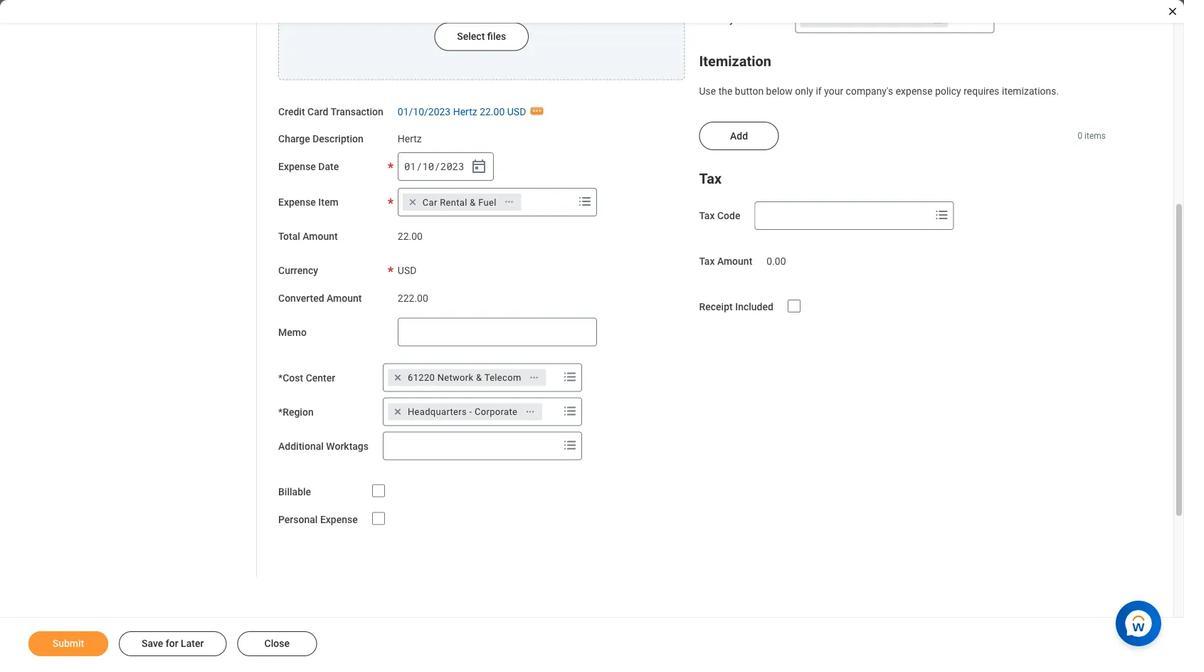 Task type: locate. For each thing, give the bounding box(es) containing it.
expense right personal
[[320, 514, 358, 526]]

2 / from the left
[[434, 160, 440, 173]]

close button
[[237, 631, 317, 656]]

& inside car rental & fuel element
[[470, 197, 476, 208]]

related actions image for item
[[505, 197, 515, 207]]

itemization group
[[699, 50, 1106, 98]]

& left fuel
[[470, 197, 476, 208]]

1 horizontal spatial prompts image
[[974, 10, 991, 27]]

united
[[821, 14, 848, 24]]

converted
[[278, 293, 324, 304]]

headquarters - corporate element
[[408, 406, 518, 419]]

region
[[28, 0, 257, 577]]

car rental & fuel element
[[423, 196, 497, 209]]

related actions image right telecom
[[529, 373, 539, 383]]

2 vertical spatial tax
[[699, 256, 715, 268]]

x small image inside united states of america, press delete to clear value, ctrl + enter opens in new window. option
[[804, 12, 818, 26]]

1 / from the left
[[416, 160, 422, 173]]

0 vertical spatial &
[[470, 197, 476, 208]]

expense for expense date
[[278, 161, 316, 173]]

expense down charge
[[278, 161, 316, 173]]

2 tax from the top
[[699, 210, 715, 222]]

related actions image inside 61220 network & telecom, press delete to clear value. option
[[529, 373, 539, 383]]

2 vertical spatial related actions image
[[526, 407, 536, 417]]

0 vertical spatial tax
[[699, 171, 722, 187]]

tax up tax code
[[699, 171, 722, 187]]

1 horizontal spatial &
[[476, 373, 482, 383]]

add button
[[699, 122, 779, 151]]

add
[[730, 130, 748, 142]]

1 horizontal spatial 22.00
[[480, 106, 505, 118]]

1 vertical spatial 22.00
[[398, 231, 423, 243]]

workday assistant region
[[1116, 595, 1168, 646]]

prompts image for *cost center
[[562, 369, 579, 386]]

save for later button
[[119, 631, 227, 656]]

for
[[166, 638, 178, 650]]

select files
[[457, 31, 506, 43]]

10
[[422, 160, 434, 173]]

0 vertical spatial 22.00
[[480, 106, 505, 118]]

x small image for expense item
[[406, 195, 420, 210]]

charge description
[[278, 134, 364, 145]]

x small image left headquarters at left bottom
[[391, 405, 405, 419]]

&
[[470, 197, 476, 208], [476, 373, 482, 383]]

related actions image right corporate
[[526, 407, 536, 417]]

hertz right 01/10/2023
[[453, 106, 477, 118]]

ext link image
[[931, 12, 946, 26]]

0 vertical spatial usd
[[507, 106, 526, 118]]

use
[[699, 85, 716, 97]]

expense for expense item
[[278, 197, 316, 208]]

& for center
[[476, 373, 482, 383]]

code
[[718, 210, 741, 222]]

converted amount
[[278, 293, 362, 304]]

1 vertical spatial expense
[[278, 197, 316, 208]]

& inside 61220 network & telecom element
[[476, 373, 482, 383]]

1 vertical spatial prompts image
[[562, 369, 579, 386]]

1 vertical spatial amount
[[718, 256, 753, 268]]

prompts image right telecom
[[562, 369, 579, 386]]

close edit expense report image
[[1168, 6, 1179, 17]]

amount
[[303, 231, 338, 243], [718, 256, 753, 268], [327, 293, 362, 304]]

22.00 up calendar icon
[[480, 106, 505, 118]]

personal expense
[[278, 514, 358, 526]]

amount right total
[[303, 231, 338, 243]]

requires
[[964, 85, 1000, 97]]

car rental & fuel
[[423, 197, 497, 208]]

included
[[736, 302, 774, 313]]

hertz up 01
[[398, 134, 422, 145]]

1 vertical spatial usd
[[398, 265, 417, 276]]

Tax Code field
[[756, 203, 931, 229]]

0 horizontal spatial /
[[416, 160, 422, 173]]

x small image for *region
[[391, 405, 405, 419]]

Memo text field
[[398, 318, 597, 347]]

prompts image inside tax 'group'
[[934, 207, 951, 224]]

22.00
[[480, 106, 505, 118], [398, 231, 423, 243]]

currency
[[278, 265, 318, 277]]

0 horizontal spatial hertz
[[398, 134, 422, 145]]

prompts image right ext link image
[[974, 10, 991, 27]]

01/10/2023 hertz 22.00 usd link
[[398, 103, 526, 118]]

united states of america
[[821, 14, 929, 24]]

0 horizontal spatial usd
[[398, 265, 417, 276]]

2 vertical spatial amount
[[327, 293, 362, 304]]

amount for tax amount
[[718, 256, 753, 268]]

x small image inside the car rental & fuel, press delete to clear value. option
[[406, 195, 420, 210]]

0 horizontal spatial prompts image
[[562, 369, 579, 386]]

0 vertical spatial prompts image
[[974, 10, 991, 27]]

22.00 down "car"
[[398, 231, 423, 243]]

tax group
[[699, 168, 1106, 230]]

related actions image inside the car rental & fuel, press delete to clear value. option
[[505, 197, 515, 207]]

company's
[[846, 85, 894, 97]]

amount right "converted"
[[327, 293, 362, 304]]

telecom
[[485, 373, 522, 383]]

amount left the 0.00
[[718, 256, 753, 268]]

billable
[[278, 486, 311, 498]]

charge description element
[[398, 125, 422, 146]]

/ right 10
[[434, 160, 440, 173]]

2023
[[441, 160, 465, 173]]

expense left item
[[278, 197, 316, 208]]

1 vertical spatial &
[[476, 373, 482, 383]]

fuel
[[479, 197, 497, 208]]

1 horizontal spatial /
[[434, 160, 440, 173]]

hertz
[[453, 106, 477, 118], [398, 134, 422, 145]]

expense
[[896, 85, 933, 97]]

select files region
[[278, 0, 685, 80]]

country
[[699, 13, 735, 25]]

charge
[[278, 134, 310, 145]]

prompts image for code
[[934, 207, 951, 224]]

card
[[308, 106, 329, 118]]

additional worktags
[[278, 441, 369, 452]]

dialog
[[0, 0, 1185, 669]]

0 vertical spatial related actions image
[[505, 197, 515, 207]]

x small image left 'united'
[[804, 12, 818, 26]]

0 horizontal spatial &
[[470, 197, 476, 208]]

files
[[488, 31, 506, 43]]

prompts image
[[577, 193, 594, 210], [934, 207, 951, 224], [562, 403, 579, 420], [562, 437, 579, 454]]

additional
[[278, 441, 324, 452]]

network
[[438, 373, 474, 383]]

0 vertical spatial hertz
[[453, 106, 477, 118]]

memo
[[278, 327, 307, 339]]

1 horizontal spatial usd
[[507, 106, 526, 118]]

personal
[[278, 514, 318, 526]]

tax for tax
[[699, 171, 722, 187]]

tax
[[699, 171, 722, 187], [699, 210, 715, 222], [699, 256, 715, 268]]

1 vertical spatial hertz
[[398, 134, 422, 145]]

expense
[[278, 161, 316, 173], [278, 197, 316, 208], [320, 514, 358, 526]]

1 horizontal spatial hertz
[[453, 106, 477, 118]]

car
[[423, 197, 438, 208]]

0 vertical spatial amount
[[303, 231, 338, 243]]

1 tax from the top
[[699, 171, 722, 187]]

61220 network & telecom
[[408, 373, 522, 383]]

headquarters
[[408, 407, 467, 418]]

3 tax from the top
[[699, 256, 715, 268]]

x small image left "car"
[[406, 195, 420, 210]]

related actions image right fuel
[[505, 197, 515, 207]]

61220 network & telecom element
[[408, 372, 522, 384]]

*region
[[278, 407, 314, 418]]

if
[[816, 85, 822, 97]]

corporate
[[475, 407, 518, 418]]

& right the network
[[476, 373, 482, 383]]

worktags
[[326, 441, 369, 452]]

united states of america element
[[821, 13, 929, 25]]

x small image inside headquarters - corporate, press delete to clear value. option
[[391, 405, 405, 419]]

expense date
[[278, 161, 339, 173]]

usd
[[507, 106, 526, 118], [398, 265, 417, 276]]

calendar image
[[470, 158, 488, 175]]

0 horizontal spatial 22.00
[[398, 231, 423, 243]]

x small image
[[804, 12, 818, 26], [406, 195, 420, 210], [391, 371, 405, 385], [391, 405, 405, 419]]

1 vertical spatial related actions image
[[529, 373, 539, 383]]

1 vertical spatial tax
[[699, 210, 715, 222]]

your
[[825, 85, 844, 97]]

related actions image
[[505, 197, 515, 207], [529, 373, 539, 383], [526, 407, 536, 417]]

tax left code
[[699, 210, 715, 222]]

use the button below only if your company's expense policy requires itemizations.
[[699, 85, 1059, 97]]

x small image inside 61220 network & telecom, press delete to clear value. option
[[391, 371, 405, 385]]

prompts image
[[974, 10, 991, 27], [562, 369, 579, 386]]

related actions image inside headquarters - corporate, press delete to clear value. option
[[526, 407, 536, 417]]

tax up the receipt
[[699, 256, 715, 268]]

/
[[416, 160, 422, 173], [434, 160, 440, 173]]

x small image left 61220 at left
[[391, 371, 405, 385]]

receipt
[[699, 302, 733, 313]]

/ right 01
[[416, 160, 422, 173]]

01 / 10 / 2023
[[404, 160, 465, 173]]

0 vertical spatial expense
[[278, 161, 316, 173]]



Task type: describe. For each thing, give the bounding box(es) containing it.
*cost
[[278, 372, 303, 384]]

car rental & fuel, press delete to clear value. option
[[403, 194, 522, 211]]

amount for converted amount
[[327, 293, 362, 304]]

item
[[318, 197, 339, 208]]

222.00
[[398, 293, 428, 304]]

prompts image for country
[[974, 10, 991, 27]]

0
[[1078, 131, 1083, 141]]

save
[[142, 638, 163, 650]]

policy
[[936, 85, 962, 97]]

61220
[[408, 373, 435, 383]]

items
[[1085, 131, 1106, 141]]

total amount
[[278, 231, 338, 243]]

prompts image for worktags
[[562, 437, 579, 454]]

& for item
[[470, 197, 476, 208]]

save for later
[[142, 638, 204, 650]]

transaction
[[331, 106, 384, 118]]

related actions image for center
[[529, 373, 539, 383]]

only
[[795, 85, 814, 97]]

01
[[404, 160, 416, 173]]

credit card transaction
[[278, 106, 384, 118]]

01/10/2023
[[398, 106, 451, 118]]

rental
[[440, 197, 468, 208]]

states
[[851, 14, 879, 24]]

date
[[318, 161, 339, 173]]

01/10/2023 hertz 22.00 usd
[[398, 106, 526, 118]]

x small image for *cost center
[[391, 371, 405, 385]]

expense date group
[[398, 153, 494, 181]]

itemizations.
[[1002, 85, 1059, 97]]

close
[[265, 638, 290, 650]]

center
[[306, 372, 335, 384]]

receipt included
[[699, 302, 774, 313]]

select
[[457, 31, 485, 43]]

of
[[881, 14, 890, 24]]

tax for tax code
[[699, 210, 715, 222]]

headquarters - corporate, press delete to clear value. option
[[388, 404, 543, 421]]

61220 network & telecom, press delete to clear value. option
[[388, 370, 546, 387]]

action bar region
[[0, 617, 1185, 669]]

amount for total amount
[[303, 231, 338, 243]]

button
[[735, 85, 764, 97]]

0 items
[[1078, 131, 1106, 141]]

submit button
[[28, 631, 108, 656]]

total
[[278, 231, 300, 243]]

itemization button
[[699, 53, 772, 70]]

headquarters - corporate
[[408, 407, 518, 418]]

itemization
[[699, 53, 772, 70]]

-
[[470, 407, 472, 418]]

dialog containing itemization
[[0, 0, 1185, 669]]

expense item
[[278, 197, 339, 208]]

2 vertical spatial expense
[[320, 514, 358, 526]]

submit
[[52, 638, 84, 650]]

tax amount
[[699, 256, 753, 268]]

tax code
[[699, 210, 741, 222]]

below
[[766, 85, 793, 97]]

later
[[181, 638, 204, 650]]

tax button
[[699, 171, 722, 187]]

x small image for country
[[804, 12, 818, 26]]

usd inside 01/10/2023 hertz 22.00 usd link
[[507, 106, 526, 118]]

description
[[313, 134, 364, 145]]

Additional Worktags field
[[384, 434, 559, 459]]

the
[[719, 85, 733, 97]]

america
[[893, 14, 929, 24]]

tax for tax amount
[[699, 256, 715, 268]]

credit
[[278, 106, 305, 118]]

0.00
[[767, 256, 786, 268]]

*cost center
[[278, 372, 335, 384]]

united states of america, press delete to clear value, ctrl + enter opens in new window. option
[[801, 11, 948, 28]]

select files button
[[434, 23, 529, 51]]

prompts image for item
[[577, 193, 594, 210]]



Task type: vqa. For each thing, say whether or not it's contained in the screenshot.
Save For Later button
yes



